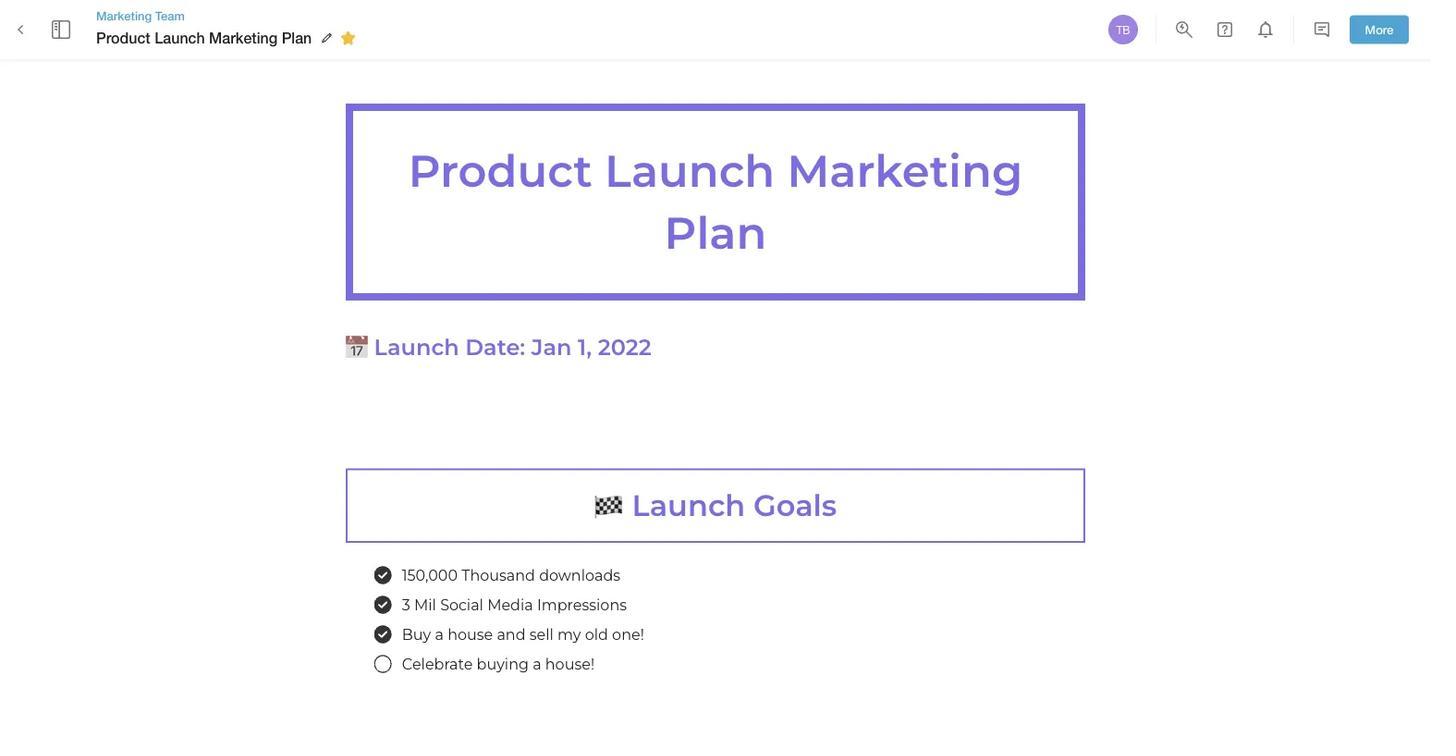 Task type: describe. For each thing, give the bounding box(es) containing it.
🏁 launch goals
[[594, 487, 837, 523]]

more
[[1366, 22, 1394, 37]]

sell
[[530, 626, 554, 644]]

📅 launch date: jan 1, 2022
[[346, 333, 652, 360]]

remove favorite image
[[337, 27, 359, 49]]

0 vertical spatial marketing
[[96, 8, 152, 23]]

team
[[155, 8, 185, 23]]

mil
[[414, 596, 436, 614]]

celebrate
[[402, 655, 473, 673]]

0 vertical spatial product
[[96, 29, 150, 47]]

one!
[[612, 626, 644, 644]]

tb
[[1117, 23, 1131, 36]]

date:
[[465, 333, 526, 360]]

1 vertical spatial marketing
[[209, 29, 278, 47]]

goals
[[754, 487, 837, 523]]

jan
[[532, 333, 572, 360]]

social
[[440, 596, 484, 614]]

1 vertical spatial plan
[[665, 206, 767, 260]]

old
[[585, 626, 608, 644]]

marketing inside 'product launch marketing plan'
[[787, 144, 1023, 198]]

product inside 'product launch marketing plan'
[[409, 144, 593, 198]]

my
[[558, 626, 581, 644]]

2022
[[598, 333, 652, 360]]

3
[[402, 596, 410, 614]]

1 horizontal spatial a
[[533, 655, 542, 673]]

more button
[[1350, 15, 1410, 44]]

150,000 thousand downloads
[[402, 567, 621, 585]]

0 horizontal spatial product launch marketing plan
[[96, 29, 312, 47]]



Task type: locate. For each thing, give the bounding box(es) containing it.
media
[[488, 596, 533, 614]]

1,
[[578, 333, 592, 360]]

marketing team link
[[96, 7, 362, 24]]

a down sell
[[533, 655, 542, 673]]

and
[[497, 626, 526, 644]]

downloads
[[539, 567, 621, 585]]

0 horizontal spatial a
[[435, 626, 444, 644]]

celebrate buying a house!
[[402, 655, 595, 673]]

impressions
[[537, 596, 627, 614]]

marketing team
[[96, 8, 185, 23]]

1 vertical spatial product launch marketing plan
[[409, 144, 1035, 260]]

marketing
[[96, 8, 152, 23], [209, 29, 278, 47], [787, 144, 1023, 198]]

1 horizontal spatial product launch marketing plan
[[409, 144, 1035, 260]]

1 horizontal spatial product
[[409, 144, 593, 198]]

2 vertical spatial marketing
[[787, 144, 1023, 198]]

house
[[448, 626, 493, 644]]

buy a house and sell my old one!
[[402, 626, 644, 644]]

0 horizontal spatial plan
[[282, 29, 312, 47]]

0 horizontal spatial marketing
[[96, 8, 152, 23]]

plan
[[282, 29, 312, 47], [665, 206, 767, 260]]

2 horizontal spatial marketing
[[787, 144, 1023, 198]]

0 vertical spatial product launch marketing plan
[[96, 29, 312, 47]]

0 horizontal spatial product
[[96, 29, 150, 47]]

150,000
[[402, 567, 458, 585]]

1 horizontal spatial plan
[[665, 206, 767, 260]]

3 mil social media impressions
[[402, 596, 627, 614]]

launch
[[155, 29, 205, 47], [605, 144, 775, 198], [374, 333, 459, 360], [632, 487, 746, 523]]

buy
[[402, 626, 431, 644]]

tb button
[[1106, 12, 1141, 47]]

product launch marketing plan
[[96, 29, 312, 47], [409, 144, 1035, 260]]

0 vertical spatial a
[[435, 626, 444, 644]]

1 vertical spatial a
[[533, 655, 542, 673]]

product
[[96, 29, 150, 47], [409, 144, 593, 198]]

a
[[435, 626, 444, 644], [533, 655, 542, 673]]

buying
[[477, 655, 529, 673]]

0 vertical spatial plan
[[282, 29, 312, 47]]

thousand
[[462, 567, 535, 585]]

house!
[[545, 655, 595, 673]]

a right buy
[[435, 626, 444, 644]]

1 vertical spatial product
[[409, 144, 593, 198]]

📅
[[346, 333, 368, 360]]

1 horizontal spatial marketing
[[209, 29, 278, 47]]

🏁
[[594, 487, 624, 523]]



Task type: vqa. For each thing, say whether or not it's contained in the screenshot.
text field
no



